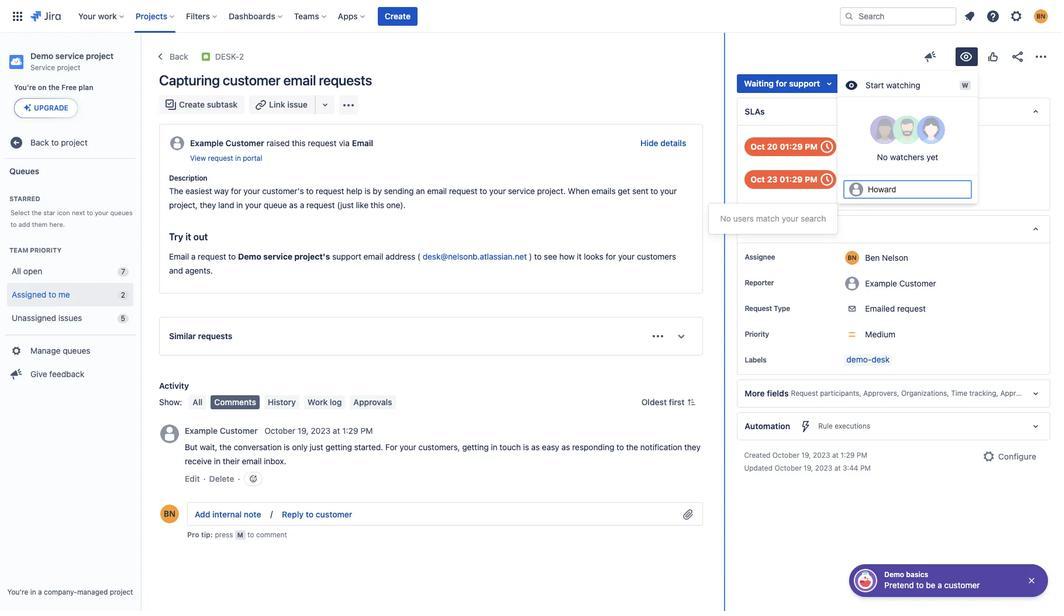 Task type: vqa. For each thing, say whether or not it's contained in the screenshot.
feedback
yes



Task type: describe. For each thing, give the bounding box(es) containing it.
this inside the easiest way for your customer's to request help is by sending an email request to your service project. when emails get sent to your project, they land in your queue as a request (just like this one).
[[371, 200, 384, 210]]

0 horizontal spatial 1:29
[[342, 426, 359, 436]]

teams button
[[291, 7, 331, 25]]

demo basics pretend to be a customer
[[885, 571, 980, 590]]

projects
[[136, 11, 167, 21]]

agents.
[[185, 266, 213, 276]]

0 horizontal spatial is
[[284, 442, 290, 452]]

demo for demo service project
[[30, 51, 53, 61]]

create button
[[378, 7, 418, 25]]

land
[[218, 200, 234, 210]]

2 horizontal spatial as
[[562, 442, 570, 452]]

1 vertical spatial requests
[[198, 331, 233, 341]]

time to first response within 8h
[[845, 138, 927, 160]]

1 horizontal spatial priority
[[745, 330, 769, 339]]

1:29 inside created october 19, 2023 at 1:29 pm updated october 19, 2023 at 3:44 pm
[[841, 451, 855, 460]]

dashboards button
[[225, 7, 287, 25]]

resolution
[[875, 171, 913, 181]]

sidebar navigation image
[[128, 47, 153, 70]]

manage
[[30, 346, 61, 356]]

request right view
[[208, 154, 233, 163]]

customer inside button
[[316, 510, 352, 520]]

way
[[214, 186, 229, 196]]

pm right 3:44 on the bottom right of page
[[861, 464, 871, 473]]

as inside the easiest way for your customer's to request help is by sending an email request to your service project. when emails get sent to your project, they land in your queue as a request (just like this one).
[[289, 200, 298, 210]]

email inside but wait, the conversation is only just getting started. for your customers, getting in touch is as easy as responding to the notification they receive in their email inbox.
[[242, 456, 262, 466]]

show:
[[159, 397, 182, 407]]

filters
[[186, 11, 210, 21]]

1 vertical spatial customer
[[900, 278, 937, 288]]

type
[[774, 304, 791, 313]]

but
[[185, 442, 198, 452]]

create for create subtask
[[179, 99, 205, 109]]

open
[[23, 266, 42, 276]]

help image
[[987, 9, 1001, 23]]

no for no watchers yet
[[878, 152, 888, 162]]

desk@nelsonb.atlassian.net link
[[423, 252, 527, 262]]

the left notification
[[626, 442, 639, 452]]

add reaction image
[[248, 475, 258, 484]]

easiest
[[186, 186, 212, 196]]

copy link to comment image
[[375, 426, 385, 435]]

the up "their"
[[220, 442, 232, 452]]

settings image
[[1010, 9, 1024, 23]]

)
[[529, 252, 532, 262]]

request right an
[[449, 186, 478, 196]]

clockicon image for oct 20 01:29 pm
[[818, 138, 837, 156]]

pm left copy link to comment icon
[[361, 426, 373, 436]]

they inside but wait, the conversation is only just getting started. for your customers, getting in touch is as easy as responding to the notification they receive in their email inbox.
[[685, 442, 701, 452]]

similar
[[169, 331, 196, 341]]

upgrade button
[[15, 99, 77, 118]]

demo-desk
[[847, 355, 890, 365]]

no watchers yet
[[878, 152, 939, 162]]

newest first image
[[687, 398, 697, 407]]

to inside team priority group
[[49, 289, 56, 299]]

inbox.
[[264, 456, 286, 466]]

projects button
[[132, 7, 179, 25]]

start watching
[[866, 80, 921, 90]]

email up issue
[[283, 72, 316, 88]]

your right way
[[244, 186, 260, 196]]

unassigned issues
[[12, 313, 82, 323]]

m
[[237, 531, 243, 539]]

started.
[[354, 442, 383, 452]]

details element
[[738, 215, 1051, 243]]

time inside more fields request participants, approvers, organizations, time tracking, approver groups, c
[[952, 389, 968, 398]]

project up free
[[57, 63, 80, 72]]

2 vertical spatial 2023
[[816, 464, 833, 473]]

0 vertical spatial october
[[265, 426, 296, 436]]

slas
[[745, 106, 765, 116]]

log
[[330, 397, 342, 407]]

01:29 for 23
[[780, 174, 803, 184]]

waiting
[[745, 78, 774, 88]]

nelson
[[882, 253, 909, 262]]

Search field
[[840, 7, 957, 25]]

menu bar containing all
[[187, 396, 398, 410]]

approver
[[1001, 389, 1031, 398]]

add app image
[[342, 98, 356, 112]]

emails
[[592, 186, 616, 196]]

no for no users match your search
[[721, 214, 731, 224]]

assignee pin to top. only you can see pinned fields. image
[[778, 253, 787, 262]]

(just
[[337, 200, 354, 210]]

rule
[[819, 422, 833, 431]]

0 vertical spatial at
[[333, 426, 340, 436]]

for inside the waiting for support dropdown button
[[776, 78, 787, 88]]

0 horizontal spatial email
[[169, 252, 189, 262]]

team priority
[[9, 246, 62, 254]]

you're for you're in a company-managed project
[[7, 588, 28, 597]]

work log
[[308, 397, 342, 407]]

pro tip: press m to comment
[[187, 531, 287, 539]]

vote options: no one has voted for this issue yet. image
[[987, 50, 1001, 64]]

queues
[[9, 166, 39, 176]]

hide details
[[641, 138, 687, 148]]

unassigned
[[12, 313, 56, 323]]

1 vertical spatial demo
[[238, 252, 261, 262]]

0 vertical spatial 2023
[[311, 426, 331, 436]]

email left 'address'
[[364, 252, 384, 262]]

desk@nelsonb.atlassian.net
[[423, 252, 527, 262]]

desk-2 link
[[215, 50, 244, 64]]

project right managed
[[110, 588, 133, 597]]

try it out
[[169, 232, 208, 242]]

1 vertical spatial 2023
[[813, 451, 831, 460]]

a inside the demo basics pretend to be a customer
[[938, 580, 943, 590]]

a up agents.
[[191, 252, 196, 262]]

the inside select the star icon next to your queues to add them here.
[[32, 209, 42, 217]]

0 horizontal spatial support
[[332, 252, 362, 262]]

0 horizontal spatial request
[[745, 304, 772, 313]]

0 horizontal spatial it
[[186, 232, 191, 242]]

configure link
[[975, 448, 1044, 466]]

project up plan
[[86, 51, 114, 61]]

created
[[745, 451, 771, 460]]

a left company-
[[38, 588, 42, 597]]

create subtask
[[179, 99, 238, 109]]

oct for oct 23 01:29 pm
[[751, 174, 765, 184]]

assignee
[[745, 253, 776, 262]]

project's
[[295, 252, 330, 262]]

email inside the easiest way for your customer's to request help is by sending an email request to your service project. when emails get sent to your project, they land in your queue as a request (just like this one).
[[427, 186, 447, 196]]

clockicon image for oct 23 01:29 pm
[[818, 170, 837, 189]]

teams
[[294, 11, 319, 21]]

2 horizontal spatial is
[[523, 442, 529, 452]]

groups,
[[1033, 389, 1058, 398]]

support inside dropdown button
[[790, 78, 821, 88]]

responding
[[572, 442, 615, 452]]

waiting for support button
[[738, 74, 844, 93]]

1 vertical spatial example
[[866, 278, 898, 288]]

2 vertical spatial 19,
[[804, 464, 814, 473]]

give feedback
[[30, 369, 84, 379]]

search
[[801, 214, 826, 224]]

watch options: you are not watching this issue, 0 people watching image
[[960, 50, 974, 64]]

queues inside select the star icon next to your queues to add them here.
[[110, 209, 133, 217]]

how
[[560, 252, 575, 262]]

time for time to resolution within 16h
[[845, 171, 863, 181]]

1 horizontal spatial as
[[532, 442, 540, 452]]

your left queue
[[245, 200, 262, 210]]

assigned
[[12, 289, 46, 299]]

response
[[893, 138, 927, 148]]

just
[[310, 442, 323, 452]]

details
[[745, 224, 772, 234]]

labels
[[745, 356, 767, 365]]

request up "(just"
[[316, 186, 344, 196]]

conversation
[[234, 442, 282, 452]]

ben
[[866, 253, 880, 262]]

request left "(just"
[[307, 200, 335, 210]]

within 16h button
[[845, 182, 883, 194]]

and
[[169, 266, 183, 276]]

reporter pin to top. only you can see pinned fields. image
[[777, 279, 786, 288]]

customer inside the demo basics pretend to be a customer
[[945, 580, 980, 590]]

1 getting from the left
[[326, 442, 352, 452]]

your right sent
[[661, 186, 677, 196]]

2 inside team priority group
[[121, 291, 125, 300]]

work
[[308, 397, 328, 407]]

wait,
[[200, 442, 217, 452]]

to inside time to first response within 8h
[[866, 138, 873, 148]]

to inside the time to resolution within 16h
[[866, 171, 873, 181]]

add internal note button
[[188, 506, 268, 525]]

reply
[[282, 510, 304, 520]]

only
[[292, 442, 308, 452]]

apps button
[[335, 7, 370, 25]]

0 vertical spatial 19,
[[298, 426, 309, 436]]

capturing customer email requests
[[159, 72, 372, 88]]

request up agents.
[[198, 252, 226, 262]]

link web pages and more image
[[318, 98, 332, 112]]

oldest first
[[642, 397, 685, 407]]

your inside but wait, the conversation is only just getting started. for your customers, getting in touch is as easy as responding to the notification they receive in their email inbox.
[[400, 442, 416, 452]]

add
[[19, 221, 30, 228]]

project down upgrade
[[61, 137, 88, 147]]

2 getting from the left
[[462, 442, 489, 452]]

star
[[43, 209, 55, 217]]

pm right the 20
[[805, 142, 818, 152]]

create for create
[[385, 11, 411, 21]]

to inside button
[[306, 510, 314, 520]]

all button
[[189, 396, 206, 410]]

0 vertical spatial customer
[[226, 138, 264, 148]]

show image
[[673, 327, 691, 346]]

demo-desk link
[[845, 355, 892, 366]]

0 vertical spatial this
[[292, 138, 306, 148]]

give feedback button
[[5, 363, 136, 386]]

banner containing your work
[[0, 0, 1063, 33]]



Task type: locate. For each thing, give the bounding box(es) containing it.
0 horizontal spatial 2
[[121, 291, 125, 300]]

back
[[170, 51, 188, 61], [30, 137, 49, 147]]

1 horizontal spatial example customer
[[866, 278, 937, 288]]

oct 20 01:29 pm
[[751, 142, 818, 152]]

2 oct from the top
[[751, 174, 765, 184]]

hide
[[641, 138, 659, 148]]

a down customer's at the left
[[300, 200, 304, 210]]

october right 'updated'
[[775, 464, 802, 473]]

request
[[745, 304, 772, 313], [791, 389, 819, 398]]

0 horizontal spatial they
[[200, 200, 216, 210]]

they inside the easiest way for your customer's to request help is by sending an email request to your service project. when emails get sent to your project, they land in your queue as a request (just like this one).
[[200, 200, 216, 210]]

1 horizontal spatial getting
[[462, 442, 489, 452]]

1:29 up 3:44 on the bottom right of page
[[841, 451, 855, 460]]

back up queues
[[30, 137, 49, 147]]

create right apps dropdown button
[[385, 11, 411, 21]]

1 vertical spatial back
[[30, 137, 49, 147]]

actions image
[[1035, 50, 1049, 64]]

clockicon image
[[818, 138, 837, 156], [818, 170, 837, 189]]

managed
[[77, 588, 108, 597]]

priority up open
[[30, 246, 62, 254]]

you're left on
[[14, 83, 36, 92]]

as down customer's at the left
[[289, 200, 298, 210]]

your left project.
[[490, 186, 506, 196]]

2 vertical spatial example
[[185, 426, 218, 436]]

1 vertical spatial no
[[721, 214, 731, 224]]

1 horizontal spatial queues
[[110, 209, 133, 217]]

profile image of ben nelson image
[[160, 505, 179, 524]]

for inside ) to see how it looks for your customers and agents.
[[606, 252, 616, 262]]

0 vertical spatial they
[[200, 200, 216, 210]]

customer up conversation
[[220, 426, 258, 436]]

2 vertical spatial service
[[263, 252, 293, 262]]

queues inside button
[[63, 346, 90, 356]]

1 horizontal spatial they
[[685, 442, 701, 452]]

request left type
[[745, 304, 772, 313]]

starred
[[9, 195, 40, 202]]

0 vertical spatial time
[[845, 138, 864, 148]]

queues right next
[[110, 209, 133, 217]]

0 vertical spatial back
[[170, 51, 188, 61]]

1 horizontal spatial no
[[878, 152, 888, 162]]

create inside primary element
[[385, 11, 411, 21]]

0 horizontal spatial example customer
[[185, 426, 258, 436]]

october up only
[[265, 426, 296, 436]]

search image
[[845, 11, 854, 21]]

2 01:29 from the top
[[780, 174, 803, 184]]

1:29 up "started."
[[342, 426, 359, 436]]

you're
[[14, 83, 36, 92], [7, 588, 28, 597]]

0 horizontal spatial requests
[[198, 331, 233, 341]]

(
[[418, 252, 421, 262]]

0 vertical spatial service
[[55, 51, 84, 61]]

view
[[190, 154, 206, 163]]

example up emailed
[[866, 278, 898, 288]]

the right on
[[48, 83, 60, 92]]

internal
[[212, 510, 242, 520]]

filters button
[[183, 7, 222, 25]]

1 vertical spatial support
[[332, 252, 362, 262]]

add attachment image
[[682, 508, 696, 522]]

0 vertical spatial for
[[776, 78, 787, 88]]

add internal note
[[195, 510, 261, 520]]

capturing
[[159, 72, 220, 88]]

is inside the easiest way for your customer's to request help is by sending an email request to your service project. when emails get sent to your project, they land in your queue as a request (just like this one).
[[365, 186, 371, 196]]

2
[[239, 51, 244, 61], [121, 291, 125, 300]]

within left 8h
[[845, 150, 867, 160]]

priority inside group
[[30, 246, 62, 254]]

no
[[878, 152, 888, 162], [721, 214, 731, 224]]

share image
[[1011, 50, 1025, 64]]

email right an
[[427, 186, 447, 196]]

this down the by
[[371, 200, 384, 210]]

approvals button
[[350, 396, 396, 410]]

slas element
[[738, 98, 1051, 126]]

work
[[98, 11, 117, 21]]

0 vertical spatial within
[[845, 150, 867, 160]]

email right via
[[352, 138, 373, 148]]

time up within 8h button
[[845, 138, 864, 148]]

me
[[58, 289, 70, 299]]

None text field
[[868, 185, 898, 194]]

1 horizontal spatial create
[[385, 11, 411, 21]]

as left easy
[[532, 442, 540, 452]]

your right "for" on the left of page
[[400, 442, 416, 452]]

your
[[244, 186, 260, 196], [490, 186, 506, 196], [661, 186, 677, 196], [245, 200, 262, 210], [95, 209, 108, 217], [782, 214, 799, 224], [619, 252, 635, 262], [400, 442, 416, 452]]

to inside the demo basics pretend to be a customer
[[917, 580, 924, 590]]

1 vertical spatial you're
[[7, 588, 28, 597]]

copy link to issue image
[[242, 51, 251, 61]]

it right how
[[577, 252, 582, 262]]

customer right reply
[[316, 510, 352, 520]]

1 horizontal spatial is
[[365, 186, 371, 196]]

all inside button
[[193, 397, 203, 407]]

at down log
[[333, 426, 340, 436]]

match
[[756, 214, 780, 224]]

service inside demo service project service project
[[55, 51, 84, 61]]

oct left 23 at the right of page
[[751, 174, 765, 184]]

raised
[[267, 138, 290, 148]]

within inside time to first response within 8h
[[845, 150, 867, 160]]

pretend
[[885, 580, 914, 590]]

1 vertical spatial october
[[773, 451, 800, 460]]

more fields request participants, approvers, organizations, time tracking, approver groups, c
[[745, 389, 1063, 399]]

example up wait,
[[185, 426, 218, 436]]

within inside the time to resolution within 16h
[[845, 183, 867, 193]]

all left open
[[12, 266, 21, 276]]

link issue button
[[249, 95, 316, 114]]

to inside but wait, the conversation is only just getting started. for your customers, getting in touch is as easy as responding to the notification they receive in their email inbox.
[[617, 442, 624, 452]]

example customer up emailed request
[[866, 278, 937, 288]]

ben nelson
[[866, 253, 909, 262]]

demo inside the demo basics pretend to be a customer
[[885, 571, 905, 579]]

time left tracking,
[[952, 389, 968, 398]]

give feedback image
[[924, 50, 938, 64]]

your profile and settings image
[[1035, 9, 1049, 23]]

0 vertical spatial you're
[[14, 83, 36, 92]]

at down rule executions
[[833, 451, 839, 460]]

issue
[[287, 99, 308, 109]]

1 horizontal spatial 2
[[239, 51, 244, 61]]

1 vertical spatial for
[[231, 186, 241, 196]]

1 vertical spatial at
[[833, 451, 839, 460]]

01:29 right 23 at the right of page
[[780, 174, 803, 184]]

2 vertical spatial customer
[[220, 426, 258, 436]]

they down easiest
[[200, 200, 216, 210]]

view request in portal link
[[190, 153, 262, 164]]

in left "their"
[[214, 456, 221, 466]]

automation
[[745, 421, 791, 431]]

1 vertical spatial request
[[791, 389, 819, 398]]

0 vertical spatial email
[[352, 138, 373, 148]]

within left 16h
[[845, 183, 867, 193]]

priority pin to top. only you can see pinned fields. image
[[772, 330, 781, 339]]

sending
[[384, 186, 414, 196]]

1 oct from the top
[[751, 142, 765, 152]]

this
[[292, 138, 306, 148], [371, 200, 384, 210]]

1 vertical spatial example customer
[[185, 426, 258, 436]]

oct 23 01:29 pm
[[751, 174, 818, 184]]

the up them
[[32, 209, 42, 217]]

time inside the time to resolution within 16h
[[845, 171, 863, 181]]

touch
[[500, 442, 521, 452]]

your right match
[[782, 214, 799, 224]]

0 vertical spatial requests
[[319, 72, 372, 88]]

for
[[385, 442, 398, 452]]

01:29 for 20
[[780, 142, 803, 152]]

16h
[[869, 183, 883, 193]]

1 vertical spatial email
[[169, 252, 189, 262]]

1 vertical spatial first
[[669, 397, 685, 407]]

a
[[300, 200, 304, 210], [191, 252, 196, 262], [938, 580, 943, 590], [38, 588, 42, 597]]

1 horizontal spatial back
[[170, 51, 188, 61]]

team
[[9, 246, 28, 254]]

1 vertical spatial 01:29
[[780, 174, 803, 184]]

plan
[[79, 83, 93, 92]]

0 vertical spatial create
[[385, 11, 411, 21]]

1 horizontal spatial 1:29
[[841, 451, 855, 460]]

1 horizontal spatial support
[[790, 78, 821, 88]]

requests right similar
[[198, 331, 233, 341]]

in inside the easiest way for your customer's to request help is by sending an email request to your service project. when emails get sent to your project, they land in your queue as a request (just like this one).
[[236, 200, 243, 210]]

demo inside demo service project service project
[[30, 51, 53, 61]]

1 horizontal spatial requests
[[319, 72, 372, 88]]

edit
[[185, 474, 200, 484]]

back up 'capturing'
[[170, 51, 188, 61]]

for
[[776, 78, 787, 88], [231, 186, 241, 196], [606, 252, 616, 262]]

by
[[373, 186, 382, 196]]

1 vertical spatial they
[[685, 442, 701, 452]]

is left only
[[284, 442, 290, 452]]

5
[[121, 314, 125, 323]]

your inside ) to see how it looks for your customers and agents.
[[619, 252, 635, 262]]

no left users at the right top
[[721, 214, 731, 224]]

1 vertical spatial within
[[845, 183, 867, 193]]

0 horizontal spatial all
[[12, 266, 21, 276]]

get
[[618, 186, 630, 196]]

email down conversation
[[242, 456, 262, 466]]

activity
[[159, 381, 189, 391]]

request
[[308, 138, 337, 148], [208, 154, 233, 163], [316, 186, 344, 196], [449, 186, 478, 196], [307, 200, 335, 210], [198, 252, 226, 262], [898, 304, 926, 314]]

1 vertical spatial 1:29
[[841, 451, 855, 460]]

on
[[38, 83, 47, 92]]

pm right 23 at the right of page
[[805, 174, 818, 184]]

time to resolution within 16h
[[845, 171, 913, 193]]

out
[[194, 232, 208, 242]]

oct for oct 20 01:29 pm
[[751, 142, 765, 152]]

group
[[5, 335, 136, 390]]

back for back
[[170, 51, 188, 61]]

sent
[[633, 186, 649, 196]]

0 vertical spatial first
[[876, 138, 890, 148]]

their
[[223, 456, 240, 466]]

service left project's
[[263, 252, 293, 262]]

0 horizontal spatial priority
[[30, 246, 62, 254]]

example customer up wait,
[[185, 426, 258, 436]]

assigned to me
[[12, 289, 70, 299]]

2 vertical spatial at
[[835, 464, 841, 473]]

2 vertical spatial october
[[775, 464, 802, 473]]

1 vertical spatial time
[[845, 171, 863, 181]]

starred group
[[5, 183, 136, 234]]

customer right be
[[945, 580, 980, 590]]

first inside button
[[669, 397, 685, 407]]

0 vertical spatial clockicon image
[[818, 138, 837, 156]]

jira image
[[30, 9, 61, 23], [30, 9, 61, 23]]

0 horizontal spatial no
[[721, 214, 731, 224]]

0 horizontal spatial service
[[55, 51, 84, 61]]

email
[[352, 138, 373, 148], [169, 252, 189, 262]]

press
[[215, 531, 233, 539]]

in left touch
[[491, 442, 498, 452]]

a right be
[[938, 580, 943, 590]]

details
[[661, 138, 687, 148]]

delete button
[[209, 473, 234, 485]]

automation element
[[738, 413, 1051, 441]]

all inside team priority group
[[12, 266, 21, 276]]

one).
[[387, 200, 406, 210]]

when
[[568, 186, 590, 196]]

customer
[[223, 72, 281, 88], [316, 510, 352, 520], [945, 580, 980, 590]]

watchers
[[890, 152, 925, 162]]

participants,
[[820, 389, 862, 398]]

team priority group
[[5, 234, 136, 335]]

0 vertical spatial oct
[[751, 142, 765, 152]]

oldest first button
[[635, 396, 704, 410]]

1 horizontal spatial email
[[352, 138, 373, 148]]

0 horizontal spatial first
[[669, 397, 685, 407]]

2 inside desk-2 'link'
[[239, 51, 244, 61]]

support right waiting
[[790, 78, 821, 88]]

an
[[416, 186, 425, 196]]

0 horizontal spatial for
[[231, 186, 241, 196]]

2 horizontal spatial customer
[[945, 580, 980, 590]]

menu bar
[[187, 396, 398, 410]]

0 vertical spatial request
[[745, 304, 772, 313]]

1 01:29 from the top
[[780, 142, 803, 152]]

0 vertical spatial priority
[[30, 246, 62, 254]]

2 horizontal spatial for
[[776, 78, 787, 88]]

october right created
[[773, 451, 800, 460]]

1 vertical spatial priority
[[745, 330, 769, 339]]

service request image
[[201, 52, 211, 61]]

a inside the easiest way for your customer's to request help is by sending an email request to your service project. when emails get sent to your project, they land in your queue as a request (just like this one).
[[300, 200, 304, 210]]

1 horizontal spatial all
[[193, 397, 203, 407]]

request right fields
[[791, 389, 819, 398]]

time for time to first response within 8h
[[845, 138, 864, 148]]

1 vertical spatial all
[[193, 397, 203, 407]]

emailed
[[866, 304, 895, 314]]

your left customers
[[619, 252, 635, 262]]

easy
[[542, 442, 560, 452]]

looks
[[584, 252, 604, 262]]

1 horizontal spatial service
[[263, 252, 293, 262]]

in left company-
[[30, 588, 36, 597]]

1 horizontal spatial customer
[[316, 510, 352, 520]]

0 horizontal spatial this
[[292, 138, 306, 148]]

manage queues button
[[5, 339, 136, 363]]

demo for demo basics
[[885, 571, 905, 579]]

your work button
[[75, 7, 129, 25]]

appswitcher icon image
[[11, 9, 25, 23]]

group containing manage queues
[[5, 335, 136, 390]]

getting right just
[[326, 442, 352, 452]]

you're on the free plan
[[14, 83, 93, 92]]

1 horizontal spatial first
[[876, 138, 890, 148]]

2 horizontal spatial service
[[508, 186, 535, 196]]

all for all open
[[12, 266, 21, 276]]

2023 down 'rule'
[[813, 451, 831, 460]]

time inside time to first response within 8h
[[845, 138, 864, 148]]

0 vertical spatial 01:29
[[780, 142, 803, 152]]

0 vertical spatial 1:29
[[342, 426, 359, 436]]

organizations,
[[902, 389, 950, 398]]

clockicon image left within 8h button
[[818, 138, 837, 156]]

0 vertical spatial example customer
[[866, 278, 937, 288]]

0 vertical spatial queues
[[110, 209, 133, 217]]

medium
[[866, 329, 896, 339]]

all for all
[[193, 397, 203, 407]]

for right looks
[[606, 252, 616, 262]]

3:44
[[843, 464, 859, 473]]

service up free
[[55, 51, 84, 61]]

back link
[[152, 47, 192, 66]]

getting left touch
[[462, 442, 489, 452]]

first
[[876, 138, 890, 148], [669, 397, 685, 407]]

to inside ) to see how it looks for your customers and agents.
[[534, 252, 542, 262]]

in inside view request in portal link
[[235, 154, 241, 163]]

pm up 3:44 on the bottom right of page
[[857, 451, 868, 460]]

01:29 right the 20
[[780, 142, 803, 152]]

in right land
[[236, 200, 243, 210]]

notifications image
[[963, 9, 977, 23]]

for inside the easiest way for your customer's to request help is by sending an email request to your service project. when emails get sent to your project, they land in your queue as a request (just like this one).
[[231, 186, 241, 196]]

your inside select the star icon next to your queues to add them here.
[[95, 209, 108, 217]]

support right project's
[[332, 252, 362, 262]]

1 vertical spatial clockicon image
[[818, 170, 837, 189]]

service inside the easiest way for your customer's to request help is by sending an email request to your service project. when emails get sent to your project, they land in your queue as a request (just like this one).
[[508, 186, 535, 196]]

1 vertical spatial it
[[577, 252, 582, 262]]

oct left the 20
[[751, 142, 765, 152]]

all right show:
[[193, 397, 203, 407]]

reply to customer button
[[275, 506, 360, 525]]

1 vertical spatial 19,
[[802, 451, 811, 460]]

customers
[[637, 252, 677, 262]]

it right try
[[186, 232, 191, 242]]

request left via
[[308, 138, 337, 148]]

view request in portal
[[190, 154, 262, 163]]

rule executions
[[819, 422, 871, 431]]

you're for you're on the free plan
[[14, 83, 36, 92]]

banner
[[0, 0, 1063, 33]]

0 horizontal spatial customer
[[223, 72, 281, 88]]

2 horizontal spatial demo
[[885, 571, 905, 579]]

request inside more fields request participants, approvers, organizations, time tracking, approver groups, c
[[791, 389, 819, 398]]

0 horizontal spatial create
[[179, 99, 205, 109]]

w
[[962, 81, 969, 89]]

reporter
[[745, 279, 774, 287]]

request right emailed
[[898, 304, 926, 314]]

primary element
[[7, 0, 840, 32]]

2 up 5
[[121, 291, 125, 300]]

first left the newest first icon
[[669, 397, 685, 407]]

example
[[190, 138, 224, 148], [866, 278, 898, 288], [185, 426, 218, 436]]

0 horizontal spatial back
[[30, 137, 49, 147]]

is left the by
[[365, 186, 371, 196]]

clockicon image left within 16h button
[[818, 170, 837, 189]]

it inside ) to see how it looks for your customers and agents.
[[577, 252, 582, 262]]

project
[[86, 51, 114, 61], [57, 63, 80, 72], [61, 137, 88, 147], [110, 588, 133, 597]]

is right touch
[[523, 442, 529, 452]]

no up resolution
[[878, 152, 888, 162]]

like
[[356, 200, 369, 210]]

hide details button
[[634, 134, 694, 153]]

2023 left 3:44 on the bottom right of page
[[816, 464, 833, 473]]

2 vertical spatial for
[[606, 252, 616, 262]]

close image
[[1028, 576, 1037, 586]]

your right next
[[95, 209, 108, 217]]

example up view
[[190, 138, 224, 148]]

oct
[[751, 142, 765, 152], [751, 174, 765, 184]]

2 up capturing customer email requests
[[239, 51, 244, 61]]

more fields element
[[738, 380, 1063, 408]]

create down 'capturing'
[[179, 99, 205, 109]]

0 vertical spatial example
[[190, 138, 224, 148]]

via
[[339, 138, 350, 148]]

0 vertical spatial customer
[[223, 72, 281, 88]]

as right easy
[[562, 442, 570, 452]]

back for back to project
[[30, 137, 49, 147]]

1 vertical spatial service
[[508, 186, 535, 196]]

first inside time to first response within 8h
[[876, 138, 890, 148]]

time up within 16h button
[[845, 171, 863, 181]]

free
[[62, 83, 77, 92]]

comments
[[214, 397, 256, 407]]

2 vertical spatial customer
[[945, 580, 980, 590]]

see
[[544, 252, 557, 262]]



